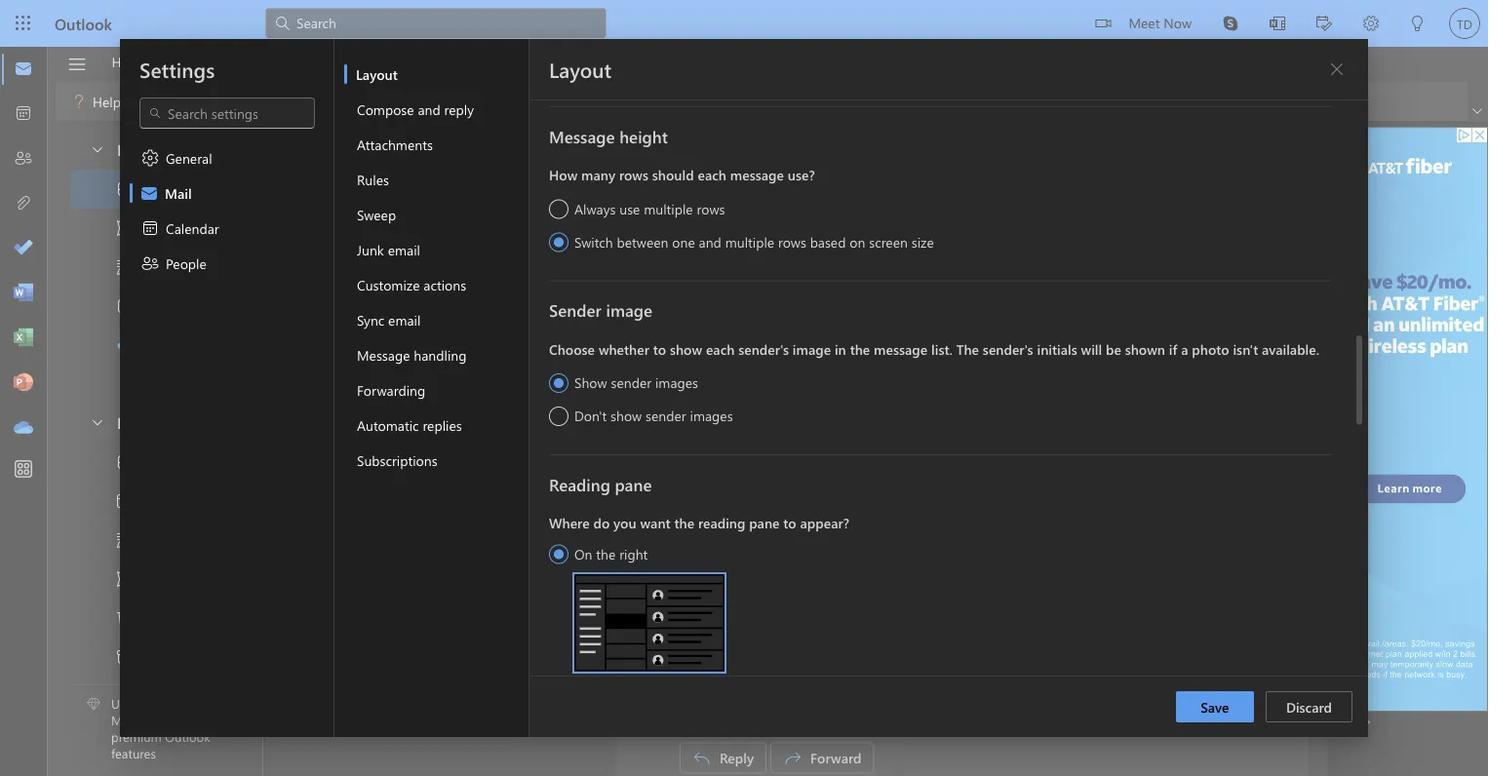 Task type: vqa. For each thing, say whether or not it's contained in the screenshot.
topmost  Sent Items 1
no



Task type: locate. For each thing, give the bounding box(es) containing it.
2  button from the top
[[80, 404, 113, 440]]

multiple
[[644, 200, 693, 218], [726, 233, 775, 251]]

your down team
[[408, 476, 435, 494]]

2 vertical spatial or
[[748, 645, 760, 662]]

1 horizontal spatial code
[[1127, 467, 1155, 483]]

1 vertical spatial inbox
[[142, 180, 177, 198]]

on
[[575, 545, 593, 563]]

0 horizontal spatial multiple
[[644, 200, 693, 218]]

message inside button
[[357, 346, 410, 364]]

only right which
[[862, 467, 887, 483]]

0 vertical spatial pane
[[615, 473, 652, 496]]

0 vertical spatial sender
[[611, 374, 652, 392]]

—
[[1063, 543, 1075, 560]]

and inside how many rows should each message use? option group
[[699, 233, 722, 251]]

your inside message list "list box"
[[408, 476, 435, 494]]

1 vertical spatial 
[[115, 531, 135, 550]]

show up show sender images
[[670, 340, 703, 358]]

10/2 up sender
[[540, 283, 564, 299]]

where do you want the reading pane to appear? option group
[[549, 509, 1332, 777]]

0 vertical spatial image
[[606, 299, 653, 322]]

1 vertical spatial if
[[946, 467, 954, 483]]

and inside it's important to keep the security info associated with your account correct and up-to-date. we'll never use this info to spam you or for any marketing purposes — it's only to verify your identity if there's ever a problem with your account.
[[1143, 526, 1165, 543]]

0 vertical spatial or
[[876, 543, 889, 560]]

layout inside button
[[356, 65, 398, 83]]

0 vertical spatial 10/2
[[540, 283, 564, 299]]

if right "shown"
[[1170, 340, 1178, 358]]

 inside folders tree item
[[90, 414, 105, 430]]

and left up-
[[1143, 526, 1165, 543]]

happens
[[891, 467, 942, 483]]

 inside tree item
[[115, 258, 135, 277]]

message height
[[549, 125, 668, 147]]

1 vertical spatial each
[[706, 340, 735, 358]]

spam
[[814, 543, 846, 560]]

3:54
[[1245, 280, 1267, 295]]

a right ever
[[757, 560, 764, 576]]

 forward
[[784, 749, 862, 768]]

1 horizontal spatial was
[[1227, 450, 1250, 467]]

team up microsoft account security info was added
[[444, 341, 474, 359]]

your left the — on the bottom
[[1015, 526, 1041, 543]]

1 vertical spatial rows
[[697, 200, 725, 218]]

microsoft account security info verification
[[628, 140, 931, 161], [332, 281, 587, 300]]

microsoft inside upgrade to microsoft 365 with premium outlook features
[[111, 712, 164, 729]]

the inside it's important to keep the security info associated with your account correct and up-to-date. we'll never use this info to spam you or for any marketing purposes — it's only to verify your identity if there's ever a problem with your account.
[[817, 526, 836, 543]]


[[570, 142, 589, 162]]

inbox heading
[[308, 130, 408, 173]]

outlook up  button
[[55, 13, 112, 34]]


[[141, 219, 160, 238]]

1 horizontal spatial and
[[699, 233, 722, 251]]


[[115, 609, 135, 628]]

1 horizontal spatial use
[[720, 543, 741, 560]]

info right which
[[889, 450, 912, 467]]

much
[[737, 199, 771, 217]]

use left this
[[720, 543, 741, 560]]

many
[[582, 166, 616, 184]]

ad inside message list "list box"
[[522, 185, 534, 199]]

in.
[[947, 483, 962, 500]]

for inside thanks for verifying your security info
[[824, 333, 871, 377]]

you right spam
[[850, 543, 872, 560]]

mon for was
[[513, 362, 537, 378]]

use?
[[788, 166, 815, 184]]

document
[[0, 0, 1489, 777]]

1 vertical spatial 10/2
[[540, 362, 564, 378]]

9/28
[[540, 477, 564, 493]]

want
[[641, 514, 671, 532]]

 up  at bottom
[[115, 570, 135, 589]]

welcome
[[332, 476, 388, 494]]

 left 
[[115, 180, 135, 199]]

1 vertical spatial to
[[682, 645, 696, 662]]

photo
[[1193, 340, 1230, 358]]

code left recently.
[[1127, 467, 1155, 483]]

message up much
[[731, 166, 784, 184]]

1 horizontal spatial only
[[1100, 543, 1125, 560]]

sender down show sender images
[[646, 407, 687, 425]]

to left spam
[[797, 543, 809, 560]]

with right associated
[[985, 526, 1010, 543]]

sender down whether
[[611, 374, 652, 392]]

0 vertical spatial inbox
[[334, 140, 374, 161]]

 inside tree
[[115, 570, 135, 589]]

layout up message height
[[549, 56, 612, 83]]

favorites tree
[[70, 123, 227, 404]]

receive
[[880, 645, 922, 662]]

people image
[[14, 149, 33, 169]]

should
[[653, 166, 694, 184]]

0 vertical spatial to
[[682, 603, 696, 619]]

mon down contractsafe. 5-star rated. - contract management software at the top of the page
[[513, 283, 537, 299]]

the right want
[[675, 514, 695, 532]]

based
[[811, 233, 846, 251]]

 for  sent items
[[115, 219, 135, 238]]

images up don't show sender images
[[656, 374, 699, 392]]

or right out
[[748, 645, 760, 662]]

2 horizontal spatial if
[[1263, 543, 1270, 560]]

notifications,
[[977, 645, 1054, 662]]

a inside it's important to keep the security info associated with your account correct and up-to-date. we'll never use this info to spam you or for any marketing purposes — it's only to verify your identity if there's ever a problem with your account.
[[757, 560, 764, 576]]

each up too on the top of page
[[698, 166, 727, 184]]

premium features image
[[87, 698, 101, 712]]

microsoft account team down sync email
[[332, 341, 474, 359]]

1 horizontal spatial image
[[793, 340, 831, 358]]

pane up want
[[615, 473, 652, 496]]

to right need at the bottom of the page
[[716, 483, 728, 500]]

management
[[569, 202, 651, 221]]

 left folders on the left bottom of the page
[[90, 414, 105, 430]]

1 vertical spatial show
[[611, 407, 642, 425]]

you right to: at the left top of the page
[[704, 278, 726, 296]]

1  from the top
[[90, 141, 105, 157]]

0 vertical spatial multiple
[[644, 200, 693, 218]]

1 vertical spatial you
[[1214, 467, 1236, 483]]

1 horizontal spatial rows
[[697, 200, 725, 218]]

on up sign
[[916, 450, 931, 467]]

contractsafe
[[332, 183, 411, 201]]

email inside button
[[388, 311, 421, 329]]

a right this
[[1254, 450, 1261, 467]]

rated.
[[459, 202, 499, 221]]

microsoft account team down junk email
[[332, 262, 474, 280]]

1 vertical spatial 
[[115, 453, 135, 472]]

show
[[670, 340, 703, 358], [611, 407, 642, 425]]

1 to from the top
[[682, 603, 696, 619]]

 down 
[[115, 531, 135, 550]]

2 mon 10/2 from the top
[[513, 362, 564, 378]]

always use multiple rows
[[575, 200, 725, 218]]

message for message handling
[[357, 346, 410, 364]]

0 horizontal spatial ad
[[522, 185, 534, 199]]

0 horizontal spatial if
[[946, 467, 954, 483]]

2  from the top
[[115, 453, 135, 472]]

1 mon 10/2 from the top
[[513, 283, 564, 299]]

0 horizontal spatial was
[[521, 361, 544, 379]]

rows left much
[[697, 200, 725, 218]]

inbox inside  inbox
[[142, 180, 177, 198]]

if right sign
[[946, 467, 954, 483]]

message inside layout tab panel
[[549, 125, 615, 147]]

rows up 
[[620, 166, 649, 184]]

microsoft account security info verification up sync email button
[[332, 281, 587, 300]]


[[115, 336, 135, 355]]

0 vertical spatial only
[[862, 467, 887, 483]]

sender's right the
[[983, 340, 1034, 358]]

 left the ""
[[115, 258, 135, 277]]

and right one
[[699, 233, 722, 251]]

compose
[[357, 100, 414, 118]]

mon 10/2 down the choose
[[513, 362, 564, 378]]

info left added
[[494, 361, 517, 379]]


[[784, 749, 803, 768]]

on inside how many rows should each message use? option group
[[850, 233, 866, 251]]

 button
[[58, 48, 97, 81]]

to right this
[[768, 526, 780, 543]]

 inside tree
[[115, 531, 135, 550]]

account.
[[883, 560, 934, 576]]

for
[[824, 333, 871, 377], [893, 543, 909, 560]]

dialog
[[0, 0, 1489, 777]]

1 vertical spatial message
[[874, 340, 928, 358]]

1 vertical spatial microsoft account security info verification
[[332, 281, 587, 300]]

to-
[[1189, 526, 1206, 543]]

only inside it's important to keep the security info associated with your account correct and up-to-date. we'll never use this info to spam you or for any marketing purposes — it's only to verify your identity if there's ever a problem with your account.
[[1100, 543, 1125, 560]]

premium
[[111, 729, 162, 746]]


[[115, 180, 135, 199], [115, 453, 135, 472]]

0 horizontal spatial with
[[192, 712, 215, 729]]

meet
[[1129, 13, 1161, 31]]

your inside thanks for verifying your security info
[[1042, 333, 1120, 377]]

powerpoint image
[[14, 374, 33, 393]]

to down team
[[392, 476, 404, 494]]

contractsafe.
[[332, 202, 415, 221]]

where
[[812, 645, 849, 662]]

2 vertical spatial if
[[1263, 543, 1270, 560]]

0 horizontal spatial microsoft account security info verification
[[332, 281, 587, 300]]

microsoft up sync
[[332, 281, 389, 300]]

used
[[1032, 467, 1060, 483]]

2
[[202, 258, 209, 276]]

and inside 'compose and reply' button
[[418, 100, 441, 118]]

the
[[850, 340, 871, 358], [815, 450, 834, 467], [935, 450, 954, 467], [675, 514, 695, 532], [817, 526, 836, 543], [596, 545, 616, 563]]

if inside . this was a periodic security check which only happens if you haven't used a security code recently. you won't need to provide a code every time you sign in.
[[946, 467, 954, 483]]

more apps image
[[14, 461, 33, 480]]

was inside message list "list box"
[[521, 361, 544, 379]]

up-
[[1169, 526, 1189, 543]]

on right 'based'
[[850, 233, 866, 251]]

email inside button
[[388, 241, 420, 259]]

0 horizontal spatial and
[[418, 100, 441, 118]]

to for to learn more or contact support,
[[682, 603, 696, 619]]

multiple down should in the left of the page
[[644, 200, 693, 218]]

your right verify
[[1183, 543, 1210, 560]]

sender's left the in
[[739, 340, 789, 358]]

1  from the top
[[115, 180, 135, 199]]

0 horizontal spatial only
[[862, 467, 887, 483]]

microsoft up features
[[111, 712, 164, 729]]

where do you want the reading pane to appear?
[[549, 514, 850, 532]]

you inside . this was a periodic security check which only happens if you haven't used a security code recently. you won't need to provide a code every time you sign in.
[[1214, 467, 1236, 483]]

team inside email message 'element'
[[808, 252, 843, 273]]

2  from the top
[[115, 570, 135, 589]]

2 vertical spatial and
[[1143, 526, 1165, 543]]

security inside thanks for verifying your security info
[[1131, 333, 1269, 377]]

microsoft down sync
[[332, 341, 389, 359]]

outlook right premium
[[165, 729, 210, 746]]

none text field containing to:
[[680, 275, 1148, 298]]

word image
[[14, 284, 33, 303]]

layout inside tab panel
[[549, 56, 612, 83]]

rules button
[[344, 162, 529, 197]]

0 horizontal spatial message
[[357, 346, 410, 364]]

use right always
[[620, 200, 640, 218]]

tab list
[[97, 47, 281, 77]]

 inside tree
[[115, 453, 135, 472]]

with right problem
[[822, 560, 847, 576]]

compose and reply
[[357, 100, 474, 118]]

0 vertical spatial email
[[388, 241, 420, 259]]

 tree item
[[70, 209, 227, 248]]

 tree item
[[70, 248, 227, 287]]

0 vertical spatial was
[[521, 361, 544, 379]]

 button
[[80, 131, 113, 167], [80, 404, 113, 440]]

sync email button
[[344, 302, 529, 338]]

1 horizontal spatial message
[[549, 125, 615, 147]]

document containing settings
[[0, 0, 1489, 777]]

0 horizontal spatial verification
[[521, 281, 587, 300]]

tree containing 
[[70, 443, 227, 777]]

0 vertical spatial show
[[670, 340, 703, 358]]

you up provide
[[740, 450, 762, 467]]

0 horizontal spatial sender's
[[739, 340, 789, 358]]

mon left 10/2/2023
[[1162, 280, 1186, 295]]

2 horizontal spatial rows
[[779, 233, 807, 251]]

1 vertical spatial and
[[699, 233, 722, 251]]

1  button from the top
[[80, 131, 113, 167]]

each down you popup button on the left top
[[706, 340, 735, 358]]

info right this
[[771, 543, 793, 560]]

info inside thanks for verifying your security info
[[682, 379, 747, 423]]

you right do
[[614, 514, 637, 532]]

layout heading
[[549, 56, 612, 83]]

 left 
[[115, 219, 135, 238]]

 button inside the favorites tree item
[[80, 131, 113, 167]]

10/2 for was
[[540, 362, 564, 378]]

1 vertical spatial 
[[115, 570, 135, 589]]

0 vertical spatial each
[[698, 166, 727, 184]]

learn
[[700, 603, 730, 619]]

you inside option group
[[614, 514, 637, 532]]

verification up "screen"
[[852, 140, 931, 161]]

image up whether
[[606, 299, 653, 322]]

message left list.
[[874, 340, 928, 358]]

reading
[[699, 514, 746, 532]]

0 vertical spatial 
[[90, 141, 105, 157]]

2 10/2 from the top
[[540, 362, 564, 378]]

1 vertical spatial message
[[357, 346, 410, 364]]

none text field inside email message 'element'
[[680, 275, 1148, 298]]

0 vertical spatial message
[[549, 125, 615, 147]]

mon inside email message 'element'
[[1162, 280, 1186, 295]]


[[693, 749, 712, 768]]

1 horizontal spatial inbox
[[334, 140, 374, 161]]

if right identity
[[1263, 543, 1270, 560]]

0 horizontal spatial message
[[731, 166, 784, 184]]

0 vertical spatial and
[[418, 100, 441, 118]]

and left reply
[[418, 100, 441, 118]]

1 vertical spatial with
[[822, 560, 847, 576]]

2 to from the top
[[682, 645, 696, 662]]

1 horizontal spatial you
[[1214, 467, 1236, 483]]

 for favorites
[[90, 141, 105, 157]]

microsoft account team down switch between one and multiple rows based on screen size
[[680, 252, 843, 273]]

never
[[682, 543, 716, 560]]

team
[[808, 252, 843, 273], [444, 262, 474, 280], [444, 341, 474, 359]]

pane up this
[[750, 514, 780, 532]]

reading pane
[[549, 473, 652, 496]]

2  from the top
[[115, 531, 135, 550]]

outlook down settings
[[166, 92, 215, 110]]

1 vertical spatial  button
[[80, 404, 113, 440]]

1 horizontal spatial for
[[893, 543, 909, 560]]

recently,
[[682, 450, 736, 467]]


[[1330, 61, 1346, 77]]

to left verify
[[1130, 543, 1142, 560]]

 inside the favorites tree item
[[90, 141, 105, 157]]

0 vertical spatial ad
[[522, 185, 534, 199]]

use inside option group
[[620, 200, 640, 218]]

0 vertical spatial 
[[115, 258, 135, 277]]

365
[[168, 712, 188, 729]]

0 horizontal spatial on
[[850, 233, 866, 251]]

0 vertical spatial message
[[731, 166, 784, 184]]

microsoft up should in the left of the page
[[628, 140, 696, 161]]

each for sender image
[[706, 340, 735, 358]]

items
[[173, 219, 206, 237]]

image left the in
[[793, 340, 831, 358]]

layout button
[[344, 57, 529, 92]]

or right more
[[770, 603, 782, 619]]

1 horizontal spatial microsoft account security info verification
[[628, 140, 931, 161]]

ad left set your advertising preferences image
[[1338, 716, 1350, 729]]

or left any
[[876, 543, 889, 560]]

left-rail-appbar navigation
[[4, 47, 43, 451]]

1 vertical spatial for
[[893, 543, 909, 560]]

1 vertical spatial image
[[793, 340, 831, 358]]

 button for folders
[[80, 404, 113, 440]]

people
[[166, 254, 207, 272]]

0 vertical spatial  button
[[80, 131, 113, 167]]

verification inside message list "list box"
[[521, 281, 587, 300]]


[[115, 258, 135, 277], [115, 531, 135, 550]]

mon
[[1162, 280, 1186, 295], [513, 283, 537, 299], [513, 362, 537, 378]]

1 horizontal spatial ad
[[1338, 716, 1350, 729]]

0 horizontal spatial rows
[[620, 166, 649, 184]]

tree
[[70, 443, 227, 777]]

was right this
[[1227, 450, 1250, 467]]

 button inside folders tree item
[[80, 404, 113, 440]]

inbox 
[[334, 140, 402, 161]]

10/2 down the choose
[[540, 362, 564, 378]]


[[115, 492, 135, 511]]

1 vertical spatial verification
[[521, 281, 587, 300]]

customize
[[357, 276, 420, 294]]

message for message height
[[549, 125, 615, 147]]

show down show sender images
[[611, 407, 642, 425]]

verification up the choose
[[521, 281, 587, 300]]

message list section
[[265, 125, 710, 776]]

1 vertical spatial was
[[1227, 450, 1250, 467]]

sweep
[[357, 205, 396, 223]]

0 vertical spatial mon 10/2
[[513, 283, 564, 299]]

2 horizontal spatial with
[[985, 526, 1010, 543]]

1 10/2 from the top
[[540, 283, 564, 299]]

1 horizontal spatial pane
[[750, 514, 780, 532]]

 general
[[141, 148, 212, 168]]

attachments button
[[344, 127, 529, 162]]

1 vertical spatial 
[[90, 414, 105, 430]]

2 sender's from the left
[[983, 340, 1034, 358]]

this
[[1198, 450, 1222, 467]]

how
[[549, 166, 578, 184]]

with inside upgrade to microsoft 365 with premium outlook features
[[192, 712, 215, 729]]

2 vertical spatial rows
[[779, 233, 807, 251]]

a inside option group
[[1182, 340, 1189, 358]]

only
[[862, 467, 887, 483], [1100, 543, 1125, 560]]

ever
[[727, 560, 753, 576]]

1 vertical spatial multiple
[[726, 233, 775, 251]]

switch
[[575, 233, 613, 251]]

haven't
[[984, 467, 1028, 483]]

2  from the top
[[90, 414, 105, 430]]

outlook link
[[55, 0, 112, 47]]

outlook inside the  outlook mobile
[[166, 92, 215, 110]]

show
[[575, 374, 608, 392]]

each inside how many rows should each message use? option group
[[698, 166, 727, 184]]

pane
[[615, 473, 652, 496], [750, 514, 780, 532]]

1 vertical spatial on
[[916, 450, 931, 467]]

the right verified
[[815, 450, 834, 467]]

0 vertical spatial verification
[[852, 140, 931, 161]]

onedrive image
[[14, 419, 33, 438]]

a right provide
[[781, 483, 788, 500]]

None text field
[[680, 275, 1148, 298]]

1 vertical spatial mon 10/2
[[513, 362, 564, 378]]

2 vertical spatial with
[[192, 712, 215, 729]]

outlook inside upgrade to microsoft 365 with premium outlook features
[[165, 729, 210, 746]]

each inside choose whether to show each sender's image in the message list. the sender's initials will be shown if a photo isn't available. option group
[[706, 340, 735, 358]]

1  from the top
[[115, 258, 135, 277]]

 inside tree item
[[115, 180, 135, 199]]

you inside it's important to keep the security info associated with your account correct and up-to-date. we'll never use this info to spam you or for any marketing purposes — it's only to verify your identity if there's ever a problem with your account.
[[850, 543, 872, 560]]

reading
[[549, 473, 611, 496]]

 button left folders on the left bottom of the page
[[80, 404, 113, 440]]

tab list containing home
[[97, 47, 281, 77]]

0 horizontal spatial layout
[[356, 65, 398, 83]]

 for  inbox
[[115, 180, 135, 199]]

1 horizontal spatial if
[[1170, 340, 1178, 358]]

subscriptions
[[357, 451, 438, 469]]

replies
[[423, 416, 462, 434]]

or for where
[[748, 645, 760, 662]]

team down 'based'
[[808, 252, 843, 273]]

choose whether to show each sender's image in the message list. the sender's initials will be shown if a photo isn't available. option group
[[549, 335, 1332, 429]]

 inside tree item
[[115, 219, 135, 238]]

ad
[[522, 185, 534, 199], [1338, 716, 1350, 729]]

0 horizontal spatial or
[[748, 645, 760, 662]]

1  from the top
[[115, 219, 135, 238]]

1 vertical spatial use
[[720, 543, 741, 560]]

0 vertical spatial microsoft account security info verification
[[628, 140, 931, 161]]

to right upgrade
[[163, 696, 175, 713]]

to left learn
[[682, 603, 696, 619]]

image inside option group
[[793, 340, 831, 358]]



Task type: describe. For each thing, give the bounding box(es) containing it.
team for was
[[444, 341, 474, 359]]

0 horizontal spatial pane
[[615, 473, 652, 496]]

the right the in
[[850, 340, 871, 358]]

don't
[[575, 407, 607, 425]]

email for sync email
[[388, 311, 421, 329]]

 tree item
[[70, 170, 227, 209]]

microsoft up forwarding
[[332, 361, 389, 379]]

microsoft account team for microsoft account security info verification
[[332, 262, 474, 280]]

forwarding
[[357, 381, 426, 399]]


[[148, 106, 162, 120]]

thanks
[[682, 333, 813, 377]]

on the right
[[575, 545, 648, 563]]

1 vertical spatial ad
[[1338, 716, 1350, 729]]

show sender images
[[575, 374, 699, 392]]

set your advertising preferences image
[[1358, 715, 1373, 731]]

mon 10/2 for verification
[[513, 283, 564, 299]]

your right spam
[[852, 560, 878, 576]]

use inside it's important to keep the security info associated with your account correct and up-to-date. we'll never use this info to spam you or for any marketing purposes — it's only to verify your identity if there's ever a problem with your account.
[[720, 543, 741, 560]]

sync
[[357, 311, 385, 329]]

excel image
[[14, 329, 33, 348]]

home button
[[97, 47, 163, 77]]

save
[[1201, 698, 1230, 716]]

to inside . this was a periodic security check which only happens if you haven't used a security code recently. you won't need to provide a code every time you sign in.
[[716, 483, 728, 500]]

0 vertical spatial rows
[[620, 166, 649, 184]]

Search settings search field
[[162, 103, 295, 123]]

 sent items
[[115, 219, 206, 238]]

 for 
[[115, 531, 135, 550]]

microsoft account security info verification inside message list "list box"
[[332, 281, 587, 300]]

you left sign
[[893, 483, 914, 500]]

 button
[[1322, 54, 1353, 85]]

right
[[620, 545, 648, 563]]

rules
[[357, 170, 389, 188]]

to inside upgrade to microsoft 365 with premium outlook features
[[163, 696, 175, 713]]

to learn more or contact support,
[[682, 603, 889, 619]]

reply
[[720, 749, 754, 767]]

outlook team
[[332, 456, 416, 474]]

or for support,
[[770, 603, 782, 619]]

any
[[914, 543, 935, 560]]

how many rows should each message use?
[[549, 166, 815, 184]]

verified
[[766, 450, 810, 467]]

how many rows should each message use? option group
[[549, 161, 1332, 255]]

 calendar
[[141, 219, 219, 238]]

list.
[[932, 340, 953, 358]]

junk email button
[[344, 232, 529, 267]]

thanks for verifying your security info application
[[0, 0, 1489, 777]]

important
[[705, 526, 763, 543]]

message list list box
[[265, 174, 710, 776]]

change
[[765, 645, 808, 662]]

mail image
[[14, 60, 33, 79]]

 drafts
[[115, 258, 179, 277]]

to do image
[[14, 239, 33, 259]]

microsoft down junk
[[332, 262, 389, 280]]

 button for favorites
[[80, 131, 113, 167]]

outlook.com
[[467, 476, 545, 494]]

size
[[912, 233, 934, 251]]

now
[[1164, 13, 1192, 31]]

recently.
[[1159, 467, 1210, 483]]

sweep button
[[344, 197, 529, 232]]

on inside email message 'element'
[[916, 450, 931, 467]]

in
[[835, 340, 847, 358]]

junk email
[[357, 241, 420, 259]]

each for message height
[[698, 166, 727, 184]]

was inside . this was a periodic security check which only happens if you haven't used a security code recently. you won't need to provide a code every time you sign in.
[[1227, 450, 1250, 467]]

folders tree item
[[70, 404, 227, 443]]

you right the where
[[854, 645, 875, 662]]

the right on on the bottom left of page
[[596, 545, 616, 563]]

automatic replies button
[[344, 408, 529, 443]]

upgrade to microsoft 365 with premium outlook features
[[111, 696, 215, 762]]

settings heading
[[140, 56, 215, 83]]

we'll
[[1241, 526, 1269, 543]]

tree inside thanks for verifying your security info application
[[70, 443, 227, 777]]

microsoft account team inside email message 'element'
[[680, 252, 843, 273]]

outlook banner
[[0, 0, 1489, 47]]

between
[[617, 233, 669, 251]]

0 horizontal spatial show
[[611, 407, 642, 425]]

mon 10/2 for was
[[513, 362, 564, 378]]

te**3@outlook.com
[[1069, 450, 1189, 467]]

will
[[1082, 340, 1103, 358]]

sent
[[142, 219, 169, 237]]

microsoft account team for microsoft account security info was added
[[332, 341, 474, 359]]

save button
[[1177, 692, 1255, 723]]

info up 'based'
[[820, 140, 848, 161]]

provide
[[732, 483, 777, 500]]

favorites tree item
[[70, 131, 227, 170]]

email message element
[[617, 180, 1309, 777]]

1 horizontal spatial show
[[670, 340, 703, 358]]

inbox inside inbox 
[[334, 140, 374, 161]]

thu
[[518, 477, 537, 493]]

handling
[[414, 346, 467, 364]]

0 horizontal spatial image
[[606, 299, 653, 322]]

email for junk email
[[388, 241, 420, 259]]

mon for verification
[[513, 283, 537, 299]]

junk
[[357, 241, 384, 259]]

0 horizontal spatial code
[[792, 483, 821, 500]]

settings tab list
[[120, 39, 335, 738]]

be
[[1106, 340, 1122, 358]]

to inside message list "list box"
[[392, 476, 404, 494]]

to for to opt out or change where you receive security notifications,
[[682, 645, 696, 662]]

screen
[[870, 233, 908, 251]]

view button
[[164, 47, 222, 77]]

the up in.
[[935, 450, 954, 467]]

for inside it's important to keep the security info associated with your account correct and up-to-date. we'll never use this info to spam you or for any marketing purposes — it's only to verify your identity if there's ever a problem with your account.
[[893, 543, 909, 560]]

outlook inside banner
[[55, 13, 112, 34]]

only inside . this was a periodic security check which only happens if you haven't used a security code recently. you won't need to provide a code every time you sign in.
[[862, 467, 887, 483]]

0 vertical spatial you
[[704, 278, 726, 296]]

periodic
[[682, 467, 729, 483]]

1 horizontal spatial verification
[[852, 140, 931, 161]]

discard button
[[1266, 692, 1353, 723]]

pm
[[1270, 280, 1287, 295]]

available.
[[1263, 340, 1320, 358]]

files image
[[14, 194, 33, 214]]

security inside it's important to keep the security info associated with your account correct and up-to-date. we'll never use this info to spam you or for any marketing purposes — it's only to verify your identity if there's ever a problem with your account.
[[840, 526, 887, 543]]

tab list inside thanks for verifying your security info application
[[97, 47, 281, 77]]

team for verification
[[444, 262, 474, 280]]

0 vertical spatial with
[[985, 526, 1010, 543]]

recently, you verified the security info on the microsoft account te**3@outlook.com
[[682, 450, 1189, 467]]

contract
[[512, 202, 565, 221]]

automatic replies
[[357, 416, 462, 434]]

need
[[682, 483, 712, 500]]

or inside it's important to keep the security info associated with your account correct and up-to-date. we'll never use this info to spam you or for any marketing purposes — it's only to verify your identity if there's ever a problem with your account.
[[876, 543, 889, 560]]

 for 
[[115, 453, 135, 472]]

which
[[823, 467, 858, 483]]

to left appear?
[[784, 514, 797, 532]]

-
[[502, 202, 508, 221]]

10/2 for verification
[[540, 283, 564, 299]]

welcome to your new outlook.com account
[[332, 476, 597, 494]]

1 vertical spatial images
[[690, 407, 733, 425]]

microsoft up you popup button on the left top
[[680, 252, 745, 273]]

you left the haven't
[[958, 467, 980, 483]]

info right actions at left top
[[494, 281, 517, 300]]

favorites
[[117, 138, 180, 159]]

account inside it's important to keep the security info associated with your account correct and up-to-date. we'll never use this info to spam you or for any marketing purposes — it's only to verify your identity if there's ever a problem with your account.
[[1045, 526, 1092, 543]]

it's
[[1079, 543, 1096, 560]]

0 vertical spatial images
[[656, 374, 699, 392]]

contractsafe. 5-star rated. - contract management software
[[332, 202, 710, 221]]

to right whether
[[653, 340, 667, 358]]

5-
[[418, 202, 432, 221]]

mt button
[[629, 252, 668, 291]]

1 vertical spatial sender
[[646, 407, 687, 425]]

features
[[111, 745, 156, 762]]

microsoft account team image
[[629, 252, 668, 291]]

if inside choose whether to show each sender's image in the message list. the sender's initials will be shown if a photo isn't available. option group
[[1170, 340, 1178, 358]]

support,
[[835, 603, 884, 619]]

dialog containing settings
[[0, 0, 1489, 777]]

mt
[[639, 262, 659, 280]]

calendar
[[166, 219, 219, 237]]

1 horizontal spatial message
[[874, 340, 928, 358]]

layout tab panel
[[530, 0, 1369, 777]]

help group
[[60, 82, 272, 117]]

microsoft up in.
[[959, 450, 1013, 467]]

 for 
[[115, 570, 135, 589]]

if inside it's important to keep the security info associated with your account correct and up-to-date. we'll never use this info to spam you or for any marketing purposes — it's only to verify your identity if there's ever a problem with your account.
[[1263, 543, 1270, 560]]

date.
[[1206, 526, 1237, 543]]

info left any
[[891, 526, 914, 543]]

calendar image
[[14, 104, 33, 124]]

 getting too much email?
[[637, 198, 813, 218]]

pane inside option group
[[750, 514, 780, 532]]

 for folders
[[90, 414, 105, 430]]

 button
[[377, 136, 408, 167]]

sign
[[919, 483, 943, 500]]

 for  drafts
[[115, 258, 135, 277]]

outlook inside message list "list box"
[[332, 456, 381, 474]]

1 horizontal spatial with
[[822, 560, 847, 576]]


[[382, 141, 402, 161]]


[[1096, 16, 1112, 31]]

email?
[[775, 199, 813, 217]]

choose whether to show each sender's image in the message list. the sender's initials will be shown if a photo isn't available.
[[549, 340, 1320, 358]]

this
[[745, 543, 767, 560]]

a right used
[[1065, 467, 1072, 483]]

there's
[[682, 560, 722, 576]]

identity
[[1214, 543, 1258, 560]]

1 sender's from the left
[[739, 340, 789, 358]]



